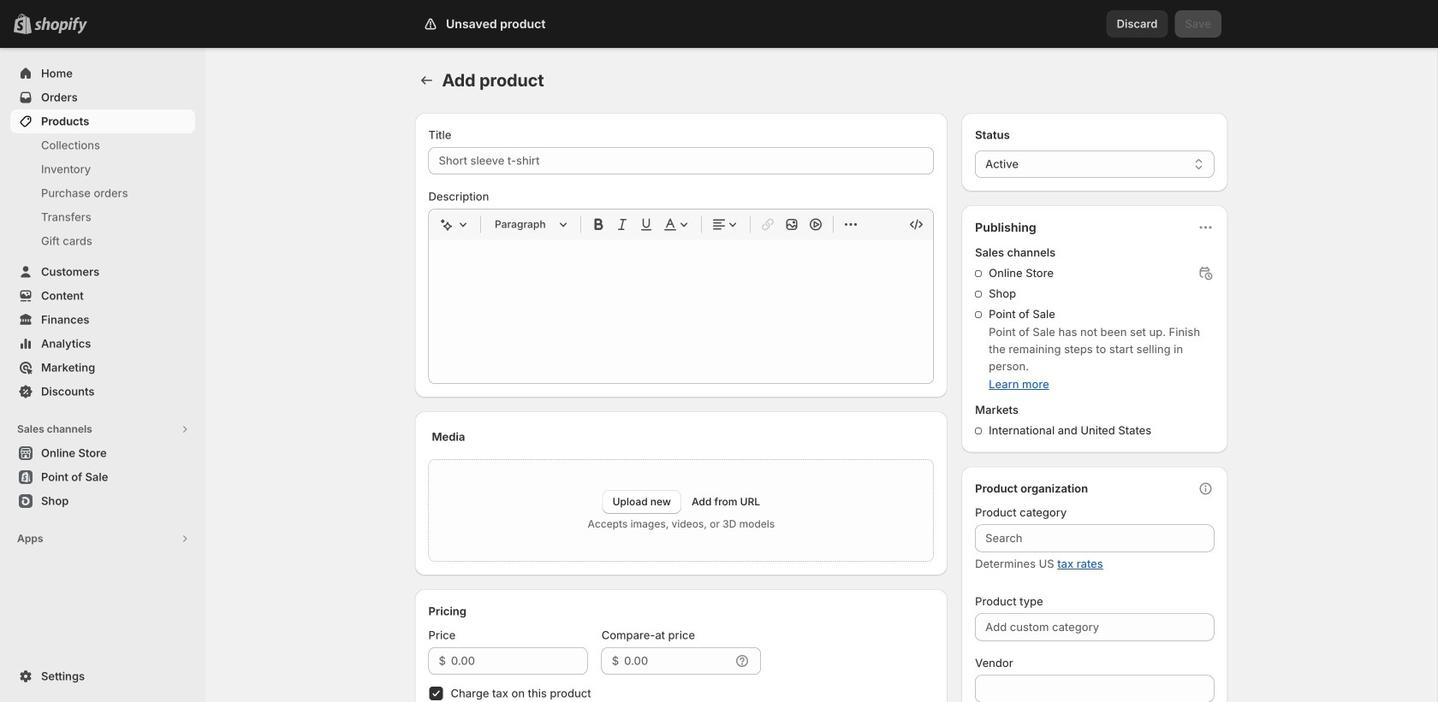 Task type: vqa. For each thing, say whether or not it's contained in the screenshot.
#D4
no



Task type: describe. For each thing, give the bounding box(es) containing it.
Short sleeve t-shirt text field
[[429, 147, 934, 175]]

Add custom category text field
[[975, 614, 1214, 642]]



Task type: locate. For each thing, give the bounding box(es) containing it.
0 horizontal spatial   text field
[[451, 648, 588, 676]]

  text field
[[451, 648, 588, 676], [624, 648, 730, 676]]

1 horizontal spatial   text field
[[624, 648, 730, 676]]

None text field
[[975, 676, 1214, 703]]

1   text field from the left
[[451, 648, 588, 676]]

shopify image
[[34, 17, 87, 34]]

2   text field from the left
[[624, 648, 730, 676]]

Search text field
[[975, 525, 1214, 553]]



